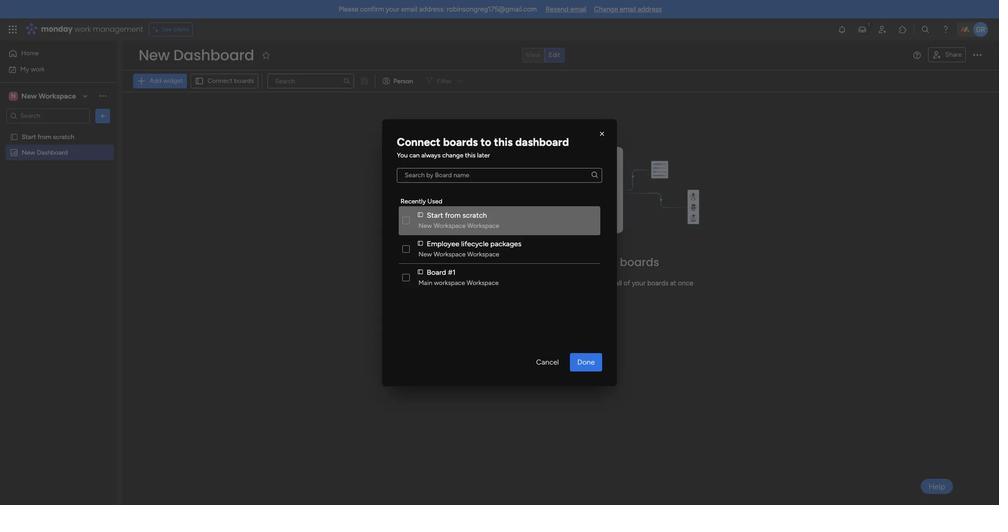 Task type: describe. For each thing, give the bounding box(es) containing it.
new inside workspace selection element
[[21, 91, 37, 100]]

robinsongreg175@gmail.com
[[447, 5, 537, 13]]

filter
[[437, 77, 452, 85]]

board
[[427, 268, 447, 276]]

and
[[495, 279, 507, 287]]

workspace up search in workspace field
[[39, 91, 76, 100]]

invite members image
[[879, 25, 888, 34]]

of
[[624, 279, 631, 287]]

new workspace
[[21, 91, 76, 100]]

all
[[616, 279, 622, 287]]

multiple
[[572, 255, 618, 270]]

workspace down the employee
[[434, 250, 466, 258]]

other
[[508, 279, 525, 287]]

Search in workspace field
[[19, 111, 77, 121]]

cancel
[[537, 358, 559, 367]]

help button
[[922, 479, 954, 494]]

resend email
[[546, 5, 587, 13]]

dashboard inside banner
[[174, 45, 254, 65]]

work for my
[[31, 65, 45, 73]]

charts,
[[442, 279, 463, 287]]

visualize data from multiple boards element
[[122, 92, 1000, 324]]

connect boards
[[208, 77, 254, 85]]

close image
[[598, 129, 607, 138]]

once
[[679, 279, 694, 287]]

connect boards to this dashboard you can always change this later
[[397, 135, 569, 159]]

recently
[[401, 197, 426, 205]]

home button
[[6, 46, 99, 61]]

1 email from the left
[[402, 5, 418, 13]]

from left all
[[599, 279, 614, 287]]

new right public dashboard image
[[22, 149, 35, 156]]

lifecycle
[[462, 239, 489, 248]]

see plans button
[[149, 23, 193, 36]]

add widget
[[150, 77, 183, 85]]

used
[[428, 197, 443, 205]]

greg robinson image
[[974, 22, 989, 37]]

address
[[638, 5, 662, 13]]

packages
[[491, 239, 522, 248]]

new inside banner
[[139, 45, 170, 65]]

connect boards to this dashboard heading
[[397, 134, 592, 150]]

public board image
[[10, 132, 18, 141]]

#1
[[448, 268, 456, 276]]

connect boards button
[[191, 74, 258, 88]]

address:
[[420, 5, 445, 13]]

email for change email address
[[620, 5, 637, 13]]

0 horizontal spatial start from scratch
[[22, 133, 74, 141]]

1 horizontal spatial this
[[494, 135, 513, 149]]

n
[[11, 92, 16, 100]]

new dashboard banner
[[122, 41, 1000, 92]]

visualize data from multiple boards
[[462, 255, 660, 270]]

workspace down visualize
[[467, 279, 499, 287]]

add
[[150, 77, 162, 85]]

search everything image
[[922, 25, 931, 34]]

get
[[561, 279, 572, 287]]

none search field filter dashboard by text
[[267, 74, 354, 88]]

visualize
[[462, 255, 511, 270]]

Filter dashboard by text search field
[[267, 74, 354, 88]]

later
[[478, 151, 490, 159]]

email for resend email
[[571, 5, 587, 13]]

dashboard inside list box
[[37, 149, 68, 156]]

apps image
[[899, 25, 908, 34]]

filter button
[[423, 74, 466, 88]]

connect for connect boards to this dashboard you can always change this later
[[397, 135, 441, 149]]

share button
[[929, 47, 967, 62]]

my
[[20, 65, 29, 73]]

new workspace workspace for lifecycle
[[419, 250, 500, 258]]

home
[[21, 49, 39, 57]]

recently used
[[401, 197, 443, 205]]

done
[[578, 358, 595, 367]]

Search by Board name search field
[[397, 168, 603, 183]]

workspace up lifecycle
[[468, 222, 500, 230]]

resend email link
[[546, 5, 587, 13]]

workspace selection element
[[9, 91, 77, 102]]

1 vertical spatial this
[[465, 151, 476, 159]]

from up the employee
[[445, 211, 461, 219]]

person button
[[379, 74, 419, 88]]



Task type: locate. For each thing, give the bounding box(es) containing it.
1 vertical spatial search image
[[592, 172, 599, 179]]

list box
[[0, 127, 118, 285], [397, 186, 603, 292]]

new workspace workspace for from
[[419, 222, 500, 230]]

0 vertical spatial to
[[481, 135, 492, 149]]

2 email from the left
[[571, 5, 587, 13]]

workspace
[[39, 91, 76, 100], [434, 222, 466, 230], [468, 222, 500, 230], [434, 250, 466, 258], [468, 250, 500, 258], [467, 279, 499, 287]]

add widget button
[[133, 74, 187, 88]]

1 vertical spatial new workspace workspace
[[419, 250, 500, 258]]

scratch
[[53, 133, 74, 141], [463, 211, 487, 219]]

add to favorites image
[[262, 50, 271, 60]]

change email address
[[594, 5, 662, 13]]

from down search in workspace field
[[38, 133, 51, 141]]

can
[[410, 151, 420, 159]]

email right the change
[[620, 5, 637, 13]]

cancel button
[[529, 353, 567, 372]]

2 horizontal spatial email
[[620, 5, 637, 13]]

timelines,
[[464, 279, 494, 287]]

email left "address:" on the left top
[[402, 5, 418, 13]]

1 image
[[865, 19, 874, 29]]

monday work management
[[41, 24, 143, 35]]

0 horizontal spatial your
[[386, 5, 400, 13]]

use charts, timelines, and other widgets to get insights from all of your boards at once
[[428, 279, 694, 287]]

dashboard up connect boards popup button
[[174, 45, 254, 65]]

use
[[428, 279, 440, 287]]

work for monday
[[74, 24, 91, 35]]

this left "later"
[[465, 151, 476, 159]]

please
[[339, 5, 359, 13]]

see plans
[[161, 25, 189, 33]]

new dashboard down plans
[[139, 45, 254, 65]]

1 horizontal spatial start
[[427, 211, 443, 219]]

option
[[0, 129, 118, 130]]

1 horizontal spatial your
[[632, 279, 646, 287]]

0 horizontal spatial list box
[[0, 127, 118, 285]]

monday
[[41, 24, 73, 35]]

1 horizontal spatial work
[[74, 24, 91, 35]]

3 email from the left
[[620, 5, 637, 13]]

board #1
[[427, 268, 456, 276]]

connect
[[208, 77, 233, 85], [397, 135, 441, 149]]

you
[[397, 151, 408, 159]]

1 vertical spatial connect
[[397, 135, 441, 149]]

new down the employee
[[419, 250, 432, 258]]

start from scratch down search in workspace field
[[22, 133, 74, 141]]

0 vertical spatial start
[[22, 133, 36, 141]]

1 vertical spatial new dashboard
[[22, 149, 68, 156]]

boards
[[234, 77, 254, 85], [443, 135, 478, 149], [620, 255, 660, 270], [648, 279, 669, 287]]

employee
[[427, 239, 460, 248]]

search image inside new dashboard banner
[[343, 77, 350, 85]]

connect up can
[[397, 135, 441, 149]]

recently used heading
[[401, 197, 443, 206]]

public dashboard image
[[10, 148, 18, 157]]

1 horizontal spatial list box
[[397, 186, 603, 292]]

new down recently used
[[419, 222, 432, 230]]

0 vertical spatial none search field
[[267, 74, 354, 88]]

1 vertical spatial none search field
[[397, 168, 603, 183]]

0 horizontal spatial dashboard
[[37, 149, 68, 156]]

work inside button
[[31, 65, 45, 73]]

resend
[[546, 5, 569, 13]]

1 new workspace workspace from the top
[[419, 222, 500, 230]]

1 vertical spatial your
[[632, 279, 646, 287]]

0 vertical spatial dashboard
[[174, 45, 254, 65]]

help image
[[942, 25, 951, 34]]

your right of
[[632, 279, 646, 287]]

see
[[161, 25, 172, 33]]

widgets
[[527, 279, 551, 287]]

new workspace workspace up "employee lifecycle packages"
[[419, 222, 500, 230]]

1 vertical spatial scratch
[[463, 211, 487, 219]]

change email address link
[[594, 5, 662, 13]]

help
[[929, 482, 946, 491]]

my work
[[20, 65, 45, 73]]

new right n
[[21, 91, 37, 100]]

boards inside connect boards to this dashboard you can always change this later
[[443, 135, 478, 149]]

done button
[[570, 353, 603, 372]]

new dashboard
[[139, 45, 254, 65], [22, 149, 68, 156]]

share
[[946, 51, 963, 59]]

0 horizontal spatial this
[[465, 151, 476, 159]]

insights
[[574, 279, 598, 287]]

0 vertical spatial search image
[[343, 77, 350, 85]]

new dashboard inside list box
[[22, 149, 68, 156]]

scratch up lifecycle
[[463, 211, 487, 219]]

dashboard
[[174, 45, 254, 65], [37, 149, 68, 156]]

1 horizontal spatial search image
[[592, 172, 599, 179]]

1 horizontal spatial none search field
[[397, 168, 603, 183]]

2 new workspace workspace from the top
[[419, 250, 500, 258]]

employee lifecycle packages
[[427, 239, 522, 248]]

search image for search field in new dashboard banner
[[343, 77, 350, 85]]

inbox image
[[858, 25, 868, 34]]

0 vertical spatial connect
[[208, 77, 233, 85]]

start from scratch
[[22, 133, 74, 141], [427, 211, 487, 219]]

0 horizontal spatial connect
[[208, 77, 233, 85]]

none search field search by board name
[[397, 168, 603, 183]]

dashboard down search in workspace field
[[37, 149, 68, 156]]

1 horizontal spatial start from scratch
[[427, 211, 487, 219]]

email right resend
[[571, 5, 587, 13]]

connect inside connect boards to this dashboard you can always change this later
[[397, 135, 441, 149]]

connect for connect boards
[[208, 77, 233, 85]]

this
[[494, 135, 513, 149], [465, 151, 476, 159]]

1 horizontal spatial scratch
[[463, 211, 487, 219]]

new
[[139, 45, 170, 65], [21, 91, 37, 100], [22, 149, 35, 156], [419, 222, 432, 230], [419, 250, 432, 258]]

workspace image
[[9, 91, 18, 101]]

0 horizontal spatial none search field
[[267, 74, 354, 88]]

1 vertical spatial to
[[553, 279, 560, 287]]

data
[[514, 255, 540, 270]]

start
[[22, 133, 36, 141], [427, 211, 443, 219]]

1 vertical spatial start from scratch
[[427, 211, 487, 219]]

main
[[419, 279, 433, 287]]

0 vertical spatial your
[[386, 5, 400, 13]]

new up add
[[139, 45, 170, 65]]

please confirm your email address: robinsongreg175@gmail.com
[[339, 5, 537, 13]]

workspace
[[434, 279, 465, 287]]

search image for search by board name search field
[[592, 172, 599, 179]]

confirm
[[360, 5, 384, 13]]

1 horizontal spatial email
[[571, 5, 587, 13]]

this up search by board name search field
[[494, 135, 513, 149]]

to
[[481, 135, 492, 149], [553, 279, 560, 287]]

to up "later"
[[481, 135, 492, 149]]

workspace down lifecycle
[[468, 250, 500, 258]]

scratch down search in workspace field
[[53, 133, 74, 141]]

1 vertical spatial dashboard
[[37, 149, 68, 156]]

0 horizontal spatial work
[[31, 65, 45, 73]]

from up use charts, timelines, and other widgets to get insights from all of your boards at once
[[543, 255, 569, 270]]

email
[[402, 5, 418, 13], [571, 5, 587, 13], [620, 5, 637, 13]]

0 vertical spatial work
[[74, 24, 91, 35]]

widget
[[163, 77, 183, 85]]

0 horizontal spatial search image
[[343, 77, 350, 85]]

workspace up the employee
[[434, 222, 466, 230]]

none search field inside new dashboard banner
[[267, 74, 354, 88]]

start down used
[[427, 211, 443, 219]]

1 vertical spatial start
[[427, 211, 443, 219]]

1 horizontal spatial dashboard
[[174, 45, 254, 65]]

your inside visualize data from multiple boards element
[[632, 279, 646, 287]]

new workspace workspace
[[419, 222, 500, 230], [419, 250, 500, 258]]

1 horizontal spatial connect
[[397, 135, 441, 149]]

select product image
[[8, 25, 18, 34]]

start right public board icon
[[22, 133, 36, 141]]

work
[[74, 24, 91, 35], [31, 65, 45, 73]]

0 horizontal spatial email
[[402, 5, 418, 13]]

1 horizontal spatial to
[[553, 279, 560, 287]]

connect inside popup button
[[208, 77, 233, 85]]

0 vertical spatial this
[[494, 135, 513, 149]]

0 horizontal spatial new dashboard
[[22, 149, 68, 156]]

New Dashboard field
[[136, 45, 257, 65]]

to inside visualize data from multiple boards element
[[553, 279, 560, 287]]

dashboard
[[516, 135, 569, 149]]

from
[[38, 133, 51, 141], [445, 211, 461, 219], [543, 255, 569, 270], [599, 279, 614, 287]]

person
[[394, 77, 413, 85]]

1 vertical spatial work
[[31, 65, 45, 73]]

notifications image
[[838, 25, 847, 34]]

boards inside popup button
[[234, 77, 254, 85]]

plans
[[174, 25, 189, 33]]

0 vertical spatial new dashboard
[[139, 45, 254, 65]]

my work button
[[6, 62, 99, 77]]

start from scratch down used
[[427, 211, 487, 219]]

0 vertical spatial new workspace workspace
[[419, 222, 500, 230]]

0 vertical spatial scratch
[[53, 133, 74, 141]]

to left 'get' on the bottom of page
[[553, 279, 560, 287]]

management
[[93, 24, 143, 35]]

main workspace workspace
[[419, 279, 499, 287]]

0 vertical spatial start from scratch
[[22, 133, 74, 141]]

new dashboard right public dashboard image
[[22, 149, 68, 156]]

work right my
[[31, 65, 45, 73]]

0 horizontal spatial scratch
[[53, 133, 74, 141]]

your right confirm
[[386, 5, 400, 13]]

new workspace workspace down "employee lifecycle packages"
[[419, 250, 500, 258]]

change
[[594, 5, 619, 13]]

change
[[443, 151, 464, 159]]

work right monday
[[74, 24, 91, 35]]

to inside connect boards to this dashboard you can always change this later
[[481, 135, 492, 149]]

always
[[422, 151, 441, 159]]

None search field
[[267, 74, 354, 88], [397, 168, 603, 183]]

your
[[386, 5, 400, 13], [632, 279, 646, 287]]

connect down new dashboard field
[[208, 77, 233, 85]]

0 horizontal spatial start
[[22, 133, 36, 141]]

arrow down image
[[455, 76, 466, 87]]

0 horizontal spatial to
[[481, 135, 492, 149]]

at
[[671, 279, 677, 287]]

1 horizontal spatial new dashboard
[[139, 45, 254, 65]]

search image
[[343, 77, 350, 85], [592, 172, 599, 179]]

new dashboard inside banner
[[139, 45, 254, 65]]



Task type: vqa. For each thing, say whether or not it's contained in the screenshot.
Assess old project's progress's Group:
no



